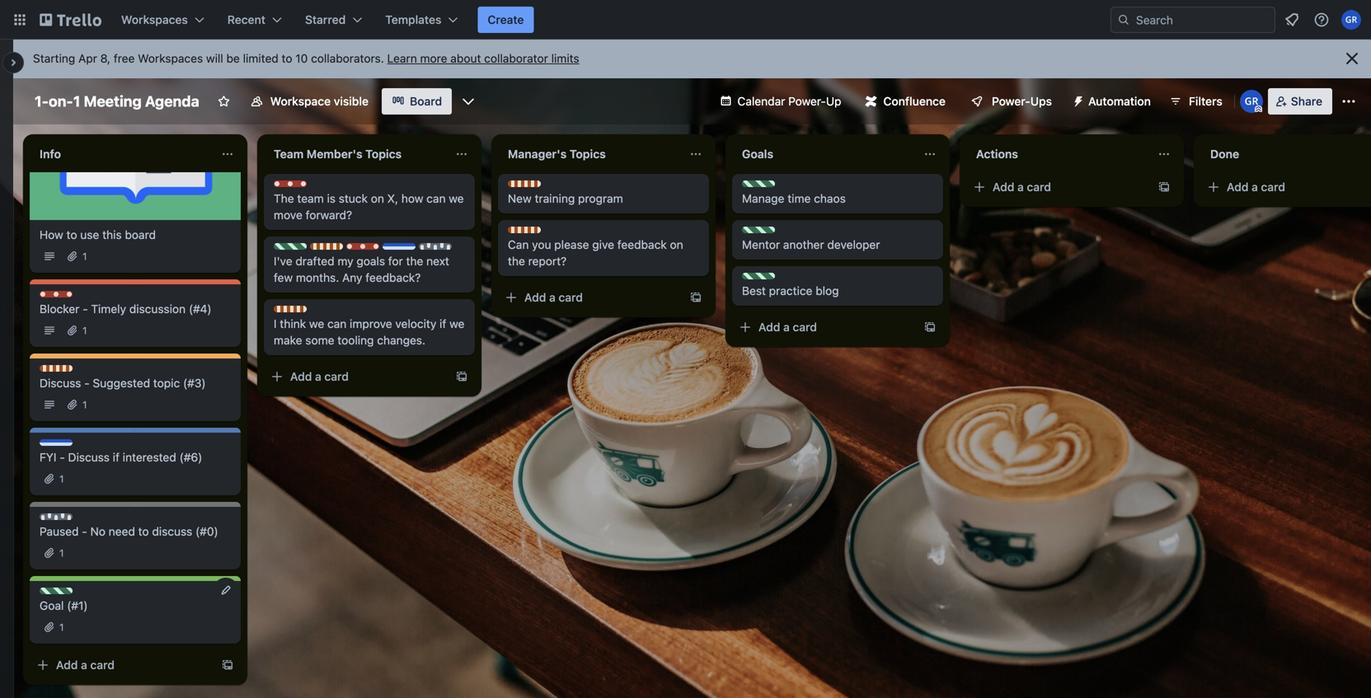 Task type: locate. For each thing, give the bounding box(es) containing it.
add a card button down blog
[[733, 314, 914, 341]]

discuss left interested
[[68, 451, 110, 464]]

more
[[420, 52, 448, 65]]

color: black, title: "paused" element
[[419, 243, 471, 256], [40, 514, 91, 526]]

add for info
[[56, 659, 78, 672]]

a down done text field
[[1252, 180, 1259, 194]]

0 vertical spatial color: red, title: "blocker" element
[[274, 181, 326, 193]]

show menu image
[[1341, 93, 1358, 110]]

workspaces up free
[[121, 13, 188, 26]]

1 horizontal spatial topics
[[570, 147, 606, 161]]

team member's topics
[[274, 147, 402, 161]]

1 vertical spatial color: red, title: "blocker" element
[[346, 243, 399, 256]]

we right how
[[449, 192, 464, 205]]

to inside how to use this board link
[[66, 228, 77, 242]]

blocker
[[290, 181, 326, 193], [363, 244, 399, 256], [56, 292, 92, 304], [40, 302, 80, 316]]

can up the some
[[328, 317, 347, 331]]

1 vertical spatial color: blue, title: "fyi" element
[[40, 440, 73, 452]]

velocity
[[395, 317, 437, 331]]

add down best
[[759, 320, 781, 334]]

discuss inside fyi fyi - discuss if interested (#6)
[[68, 451, 110, 464]]

color: orange, title: "discuss" element
[[508, 181, 562, 193], [508, 227, 562, 239], [310, 243, 364, 256], [274, 306, 328, 318], [40, 365, 93, 378]]

2 vertical spatial to
[[138, 525, 149, 539]]

a down the some
[[315, 370, 322, 384]]

if right the velocity
[[440, 317, 447, 331]]

1 vertical spatial to
[[66, 228, 77, 242]]

color: red, title: "blocker" element
[[274, 181, 326, 193], [346, 243, 399, 256], [40, 291, 92, 304]]

card down the some
[[325, 370, 349, 384]]

power- right calendar
[[789, 94, 826, 108]]

discuss up report?
[[525, 228, 562, 239]]

another
[[784, 238, 825, 252]]

add a card button for info
[[30, 652, 211, 679]]

add down report?
[[525, 291, 546, 304]]

add a card button down can you please give feedback on the report? link
[[498, 285, 680, 311]]

discuss
[[152, 525, 192, 539]]

add down done
[[1227, 180, 1249, 194]]

interested
[[123, 451, 176, 464]]

1 horizontal spatial create from template… image
[[690, 291, 703, 304]]

this member is an admin of this board. image
[[1255, 106, 1263, 113]]

2 horizontal spatial to
[[282, 52, 292, 65]]

we right the velocity
[[450, 317, 465, 331]]

1 up goal goal (#1)
[[59, 548, 64, 559]]

0 vertical spatial to
[[282, 52, 292, 65]]

primary element
[[0, 0, 1372, 40]]

0 vertical spatial if
[[440, 317, 447, 331]]

2 vertical spatial create from template… image
[[221, 659, 234, 672]]

color: orange, title: "discuss" element down timely
[[40, 365, 93, 378]]

1 vertical spatial create from template… image
[[455, 370, 469, 384]]

the right for
[[406, 254, 424, 268]]

discuss down manager's
[[525, 181, 562, 193]]

0 horizontal spatial create from template… image
[[221, 659, 234, 672]]

card down report?
[[559, 291, 583, 304]]

add a card for manager's topics
[[525, 291, 583, 304]]

topics up discuss new training program
[[570, 147, 606, 161]]

any
[[342, 271, 363, 285]]

starred
[[305, 13, 346, 26]]

color: green, title: "goal" element
[[742, 181, 781, 193], [742, 227, 781, 239], [274, 243, 312, 256], [742, 273, 781, 285], [40, 588, 78, 601]]

workspaces inside workspaces popup button
[[121, 13, 188, 26]]

tooling
[[338, 334, 374, 347]]

add a card for info
[[56, 659, 115, 672]]

if
[[440, 317, 447, 331], [113, 451, 120, 464]]

add a card down report?
[[525, 291, 583, 304]]

1 the from the left
[[406, 254, 424, 268]]

power-ups button
[[959, 88, 1062, 115]]

filters button
[[1165, 88, 1228, 115]]

i've drafted my goals for the next few months. any feedback?
[[274, 254, 450, 285]]

color: red, title: "blocker" element for the team is stuck on x, how can we move forward?
[[274, 181, 326, 193]]

paused right for
[[436, 244, 471, 256]]

- for blocker
[[83, 302, 88, 316]]

Info text field
[[30, 141, 214, 167]]

1 inside board name text box
[[73, 92, 80, 110]]

discuss for blocker
[[327, 244, 364, 256]]

2 horizontal spatial color: red, title: "blocker" element
[[346, 243, 399, 256]]

2 vertical spatial color: red, title: "blocker" element
[[40, 291, 92, 304]]

we inside blocker the team is stuck on x, how can we move forward?
[[449, 192, 464, 205]]

1 vertical spatial on
[[670, 238, 684, 252]]

the down can
[[508, 254, 525, 268]]

2 horizontal spatial create from template… image
[[1158, 181, 1171, 194]]

1 horizontal spatial can
[[427, 192, 446, 205]]

edit card image
[[219, 584, 233, 597]]

add down "actions"
[[993, 180, 1015, 194]]

color: orange, title: "discuss" element up make
[[274, 306, 328, 318]]

goal (#1) link
[[40, 598, 231, 615]]

power- up "actions"
[[992, 94, 1031, 108]]

create from template… image for info
[[221, 659, 234, 672]]

0 horizontal spatial can
[[328, 317, 347, 331]]

color: green, title: "goal" element for mentor
[[742, 227, 781, 239]]

color: green, title: "goal" element for best
[[742, 273, 781, 285]]

1 horizontal spatial color: red, title: "blocker" element
[[274, 181, 326, 193]]

0 vertical spatial on
[[371, 192, 384, 205]]

the
[[274, 192, 294, 205]]

manage
[[742, 192, 785, 205]]

mentor
[[742, 238, 780, 252]]

changes.
[[377, 334, 426, 347]]

-
[[83, 302, 88, 316], [84, 377, 90, 390], [60, 451, 65, 464], [82, 525, 87, 539]]

a down "actions"
[[1018, 180, 1024, 194]]

1 down use
[[82, 251, 87, 262]]

0 horizontal spatial on
[[371, 192, 384, 205]]

1 right 1-
[[73, 92, 80, 110]]

discuss down timely
[[56, 366, 93, 378]]

1
[[73, 92, 80, 110], [82, 251, 87, 262], [82, 325, 87, 337], [82, 399, 87, 411], [59, 473, 64, 485], [59, 548, 64, 559], [59, 622, 64, 634]]

add down the "(#1)"
[[56, 659, 78, 672]]

add a card
[[993, 180, 1052, 194], [1227, 180, 1286, 194], [525, 291, 583, 304], [759, 320, 817, 334], [290, 370, 349, 384], [56, 659, 115, 672]]

add a card for team member's topics
[[290, 370, 349, 384]]

color: orange, title: "discuss" element up report?
[[508, 227, 562, 239]]

1 horizontal spatial power-
[[992, 94, 1031, 108]]

1 horizontal spatial if
[[440, 317, 447, 331]]

automation
[[1089, 94, 1152, 108]]

1 horizontal spatial on
[[670, 238, 684, 252]]

1 horizontal spatial color: blue, title: "fyi" element
[[383, 243, 416, 256]]

color: black, title: "paused" element left need
[[40, 514, 91, 526]]

manager's
[[508, 147, 567, 161]]

can right how
[[427, 192, 446, 205]]

0 horizontal spatial the
[[406, 254, 424, 268]]

manager's topics
[[508, 147, 606, 161]]

card for manager's topics
[[559, 291, 583, 304]]

paused
[[436, 244, 471, 256], [56, 515, 91, 526], [40, 525, 79, 539]]

board
[[410, 94, 442, 108]]

calendar power-up link
[[710, 88, 852, 115]]

on left x, at the top of the page
[[371, 192, 384, 205]]

1 vertical spatial if
[[113, 451, 120, 464]]

create button
[[478, 7, 534, 33]]

Goals text field
[[733, 141, 917, 167]]

add a card button down actions text field
[[967, 174, 1148, 200]]

1 horizontal spatial create from template… image
[[924, 321, 937, 334]]

card down practice
[[793, 320, 817, 334]]

- inside "discuss discuss - suggested topic (#3)"
[[84, 377, 90, 390]]

add a card button down done text field
[[1201, 174, 1372, 200]]

Done text field
[[1201, 141, 1372, 167]]

a down report?
[[549, 291, 556, 304]]

a down practice
[[784, 320, 790, 334]]

paused for paused
[[436, 244, 471, 256]]

if inside fyi fyi - discuss if interested (#6)
[[113, 451, 120, 464]]

star or unstar board image
[[218, 95, 231, 108]]

color: blue, title: "fyi" element
[[383, 243, 416, 256], [40, 440, 73, 452]]

discuss for can
[[525, 228, 562, 239]]

mentor another developer link
[[742, 237, 934, 253]]

goal inside goal manage time chaos
[[759, 181, 781, 193]]

create from template… image for goals
[[924, 321, 937, 334]]

2 the from the left
[[508, 254, 525, 268]]

discuss inside "discuss can you please give feedback on the report?"
[[525, 228, 562, 239]]

color: orange, title: "discuss" element down manager's
[[508, 181, 562, 193]]

0 horizontal spatial if
[[113, 451, 120, 464]]

a down the "(#1)"
[[81, 659, 87, 672]]

up
[[826, 94, 842, 108]]

can
[[427, 192, 446, 205], [328, 317, 347, 331]]

add a card down practice
[[759, 320, 817, 334]]

1 horizontal spatial color: black, title: "paused" element
[[419, 243, 471, 256]]

create
[[488, 13, 524, 26]]

create from template… image
[[1158, 181, 1171, 194], [924, 321, 937, 334], [221, 659, 234, 672]]

member's
[[307, 147, 363, 161]]

add a card down the "(#1)"
[[56, 659, 115, 672]]

1 power- from the left
[[789, 94, 826, 108]]

color: orange, title: "discuss" element for you
[[508, 227, 562, 239]]

best practice blog link
[[742, 283, 934, 299]]

blocker inside blocker the team is stuck on x, how can we move forward?
[[290, 181, 326, 193]]

goal manage time chaos
[[742, 181, 846, 205]]

0 vertical spatial create from template… image
[[1158, 181, 1171, 194]]

paused - no need to discuss (#0) link
[[40, 524, 231, 540]]

1 horizontal spatial the
[[508, 254, 525, 268]]

0 horizontal spatial to
[[66, 228, 77, 242]]

1 horizontal spatial to
[[138, 525, 149, 539]]

discuss can you please give feedback on the report?
[[508, 228, 684, 268]]

discuss up any
[[327, 244, 364, 256]]

0 horizontal spatial create from template… image
[[455, 370, 469, 384]]

- inside paused paused - no need to discuss (#0)
[[82, 525, 87, 539]]

can inside blocker the team is stuck on x, how can we move forward?
[[427, 192, 446, 205]]

discuss up the some
[[290, 307, 328, 318]]

power- inside button
[[992, 94, 1031, 108]]

for
[[388, 254, 403, 268]]

greg robinson (gregrobinson96) image
[[1240, 90, 1264, 113]]

0 horizontal spatial color: red, title: "blocker" element
[[40, 291, 92, 304]]

be
[[226, 52, 240, 65]]

card for goals
[[793, 320, 817, 334]]

2 topics from the left
[[570, 147, 606, 161]]

goal inside goal best practice blog
[[759, 274, 781, 285]]

goal best practice blog
[[742, 274, 839, 298]]

0 horizontal spatial topics
[[366, 147, 402, 161]]

(#1)
[[67, 599, 88, 613]]

confluence button
[[856, 88, 956, 115]]

add a card button down tooling
[[264, 364, 445, 390]]

on right feedback
[[670, 238, 684, 252]]

i
[[274, 317, 277, 331]]

paused for paused paused - no need to discuss (#0)
[[56, 515, 91, 526]]

sm image
[[1066, 88, 1089, 111]]

1 topics from the left
[[366, 147, 402, 161]]

the
[[406, 254, 424, 268], [508, 254, 525, 268]]

2 power- from the left
[[992, 94, 1031, 108]]

add for manager's topics
[[525, 291, 546, 304]]

to left use
[[66, 228, 77, 242]]

0 horizontal spatial power-
[[789, 94, 826, 108]]

confluence
[[884, 94, 946, 108]]

color: black, title: "paused" element right for
[[419, 243, 471, 256]]

create from template… image
[[690, 291, 703, 304], [455, 370, 469, 384]]

card down goal (#1) link
[[90, 659, 115, 672]]

add
[[993, 180, 1015, 194], [1227, 180, 1249, 194], [525, 291, 546, 304], [759, 320, 781, 334], [290, 370, 312, 384], [56, 659, 78, 672]]

goal for another
[[759, 228, 781, 239]]

add down make
[[290, 370, 312, 384]]

report?
[[528, 254, 567, 268]]

0 vertical spatial color: blue, title: "fyi" element
[[383, 243, 416, 256]]

to left 10
[[282, 52, 292, 65]]

add a card down the some
[[290, 370, 349, 384]]

to right need
[[138, 525, 149, 539]]

card
[[1027, 180, 1052, 194], [1262, 180, 1286, 194], [559, 291, 583, 304], [793, 320, 817, 334], [325, 370, 349, 384], [90, 659, 115, 672]]

color: green, title: "goal" element for manage
[[742, 181, 781, 193]]

0 vertical spatial workspaces
[[121, 13, 188, 26]]

fyi fyi - discuss if interested (#6)
[[40, 440, 202, 464]]

1 vertical spatial create from template… image
[[924, 321, 937, 334]]

team
[[297, 192, 324, 205]]

discuss i think we can improve velocity if we make some tooling changes.
[[274, 307, 465, 347]]

0 vertical spatial can
[[427, 192, 446, 205]]

Team Member's Topics text field
[[264, 141, 449, 167]]

1 down "discuss discuss - suggested topic (#3)"
[[82, 399, 87, 411]]

the team is stuck on x, how can we move forward? link
[[274, 191, 465, 224]]

x,
[[387, 192, 398, 205]]

drafted
[[296, 254, 335, 268]]

0 vertical spatial create from template… image
[[690, 291, 703, 304]]

power-
[[789, 94, 826, 108], [992, 94, 1031, 108]]

discuss inside discuss new training program
[[525, 181, 562, 193]]

card for info
[[90, 659, 115, 672]]

1 vertical spatial can
[[328, 317, 347, 331]]

paused left need
[[56, 515, 91, 526]]

to inside paused paused - no need to discuss (#0)
[[138, 525, 149, 539]]

blog
[[816, 284, 839, 298]]

discuss inside discuss i think we can improve velocity if we make some tooling changes.
[[290, 307, 328, 318]]

i've drafted my goals for the next few months. any feedback? link
[[274, 253, 465, 286]]

workspaces down workspaces popup button
[[138, 52, 203, 65]]

new training program link
[[508, 191, 700, 207]]

apr
[[78, 52, 97, 65]]

Manager's Topics text field
[[498, 141, 683, 167]]

topics up x, at the top of the page
[[366, 147, 402, 161]]

if left interested
[[113, 451, 120, 464]]

how
[[402, 192, 424, 205]]

add a card button
[[967, 174, 1148, 200], [1201, 174, 1372, 200], [498, 285, 680, 311], [733, 314, 914, 341], [264, 364, 445, 390], [30, 652, 211, 679]]

1 down goal goal (#1)
[[59, 622, 64, 634]]

give
[[593, 238, 615, 252]]

0 horizontal spatial color: black, title: "paused" element
[[40, 514, 91, 526]]

Board name text field
[[26, 88, 208, 115]]

a
[[1018, 180, 1024, 194], [1252, 180, 1259, 194], [549, 291, 556, 304], [784, 320, 790, 334], [315, 370, 322, 384], [81, 659, 87, 672]]

- inside fyi fyi - discuss if interested (#6)
[[60, 451, 65, 464]]

add a card button down goal (#1) link
[[30, 652, 211, 679]]

best
[[742, 284, 766, 298]]

share button
[[1269, 88, 1333, 115]]

templates
[[385, 13, 442, 26]]

feedback
[[618, 238, 667, 252]]

training
[[535, 192, 575, 205]]

collaborator
[[484, 52, 548, 65]]

- inside "blocker blocker - timely discussion (#4)"
[[83, 302, 88, 316]]

goal inside the goal mentor another developer
[[759, 228, 781, 239]]

ups
[[1031, 94, 1053, 108]]



Task type: describe. For each thing, give the bounding box(es) containing it.
add for team member's topics
[[290, 370, 312, 384]]

if inside discuss i think we can improve velocity if we make some tooling changes.
[[440, 317, 447, 331]]

workspace
[[270, 94, 331, 108]]

we up the some
[[309, 317, 324, 331]]

move
[[274, 208, 303, 222]]

discuss for discuss
[[56, 366, 93, 378]]

this
[[102, 228, 122, 242]]

info
[[40, 147, 61, 161]]

blocker blocker - timely discussion (#4)
[[40, 292, 212, 316]]

add a card for goals
[[759, 320, 817, 334]]

color: red, title: "blocker" element for blocker - timely discussion (#4)
[[40, 291, 92, 304]]

paused left no
[[40, 525, 79, 539]]

a for info
[[81, 659, 87, 672]]

0 notifications image
[[1283, 10, 1303, 30]]

please
[[555, 238, 589, 252]]

agenda
[[145, 92, 199, 110]]

open information menu image
[[1314, 12, 1331, 28]]

power-ups
[[992, 94, 1053, 108]]

topic
[[153, 377, 180, 390]]

can inside discuss i think we can improve velocity if we make some tooling changes.
[[328, 317, 347, 331]]

on-
[[49, 92, 73, 110]]

1-on-1 meeting agenda
[[35, 92, 199, 110]]

improve
[[350, 317, 392, 331]]

topics inside manager's topics text field
[[570, 147, 606, 161]]

card down actions text field
[[1027, 180, 1052, 194]]

a for manager's topics
[[549, 291, 556, 304]]

how
[[40, 228, 63, 242]]

goals
[[357, 254, 385, 268]]

the inside i've drafted my goals for the next few months. any feedback?
[[406, 254, 424, 268]]

on inside "discuss can you please give feedback on the report?"
[[670, 238, 684, 252]]

my
[[338, 254, 354, 268]]

learn
[[387, 52, 417, 65]]

discuss left suggested
[[40, 377, 81, 390]]

discuss blocker fyi
[[327, 244, 414, 256]]

suggested
[[93, 377, 150, 390]]

add a card button for team member's topics
[[264, 364, 445, 390]]

color: orange, title: "discuss" element up any
[[310, 243, 364, 256]]

some
[[305, 334, 335, 347]]

goal for time
[[759, 181, 781, 193]]

add a card down done text field
[[1227, 180, 1286, 194]]

stuck
[[339, 192, 368, 205]]

search image
[[1118, 13, 1131, 26]]

can
[[508, 238, 529, 252]]

filters
[[1189, 94, 1223, 108]]

no
[[90, 525, 106, 539]]

forward?
[[306, 208, 352, 222]]

the inside "discuss can you please give feedback on the report?"
[[508, 254, 525, 268]]

done
[[1211, 147, 1240, 161]]

goal for practice
[[759, 274, 781, 285]]

meeting
[[84, 92, 142, 110]]

1-
[[35, 92, 49, 110]]

recent
[[228, 13, 266, 26]]

automation button
[[1066, 88, 1161, 115]]

color: orange, title: "discuss" element for training
[[508, 181, 562, 193]]

0 horizontal spatial color: blue, title: "fyi" element
[[40, 440, 73, 452]]

add a card button for goals
[[733, 314, 914, 341]]

add a card button for manager's topics
[[498, 285, 680, 311]]

a for team member's topics
[[315, 370, 322, 384]]

limited
[[243, 52, 279, 65]]

chaos
[[814, 192, 846, 205]]

0 vertical spatial color: black, title: "paused" element
[[419, 243, 471, 256]]

starting apr 8, free workspaces will be limited to 10 collaborators. learn more about collaborator limits
[[33, 52, 580, 65]]

(#0)
[[196, 525, 218, 539]]

confluence icon image
[[866, 96, 877, 107]]

discuss - suggested topic (#3) link
[[40, 375, 231, 392]]

program
[[578, 192, 623, 205]]

few
[[274, 271, 293, 285]]

time
[[788, 192, 811, 205]]

color: orange, title: "discuss" element for think
[[274, 306, 328, 318]]

card for team member's topics
[[325, 370, 349, 384]]

(#4)
[[189, 302, 212, 316]]

learn more about collaborator limits link
[[387, 52, 580, 65]]

practice
[[769, 284, 813, 298]]

add a card down "actions"
[[993, 180, 1052, 194]]

recent button
[[218, 7, 292, 33]]

manage time chaos link
[[742, 191, 934, 207]]

- for paused
[[82, 525, 87, 539]]

can you please give feedback on the report? link
[[508, 237, 700, 270]]

1 down "blocker blocker - timely discussion (#4)"
[[82, 325, 87, 337]]

months.
[[296, 271, 339, 285]]

discuss for new
[[525, 181, 562, 193]]

back to home image
[[40, 7, 101, 33]]

create from template… image for can you please give feedback on the report?
[[690, 291, 703, 304]]

workspace visible
[[270, 94, 369, 108]]

next
[[427, 254, 450, 268]]

i've
[[274, 254, 293, 268]]

about
[[451, 52, 481, 65]]

actions
[[977, 147, 1019, 161]]

add for goals
[[759, 320, 781, 334]]

new
[[508, 192, 532, 205]]

calendar
[[738, 94, 786, 108]]

1 vertical spatial color: black, title: "paused" element
[[40, 514, 91, 526]]

a for goals
[[784, 320, 790, 334]]

goal mentor another developer
[[742, 228, 881, 252]]

templates button
[[376, 7, 468, 33]]

card down done text field
[[1262, 180, 1286, 194]]

you
[[532, 238, 551, 252]]

share
[[1292, 94, 1323, 108]]

create from template… image for i've drafted my goals for the next few months. any feedback?
[[455, 370, 469, 384]]

customize views image
[[460, 93, 477, 110]]

paused paused - no need to discuss (#0)
[[40, 515, 218, 539]]

greg robinson (gregrobinson96) image
[[1342, 10, 1362, 30]]

discuss discuss - suggested topic (#3)
[[40, 366, 206, 390]]

timely
[[91, 302, 126, 316]]

i think we can improve velocity if we make some tooling changes. link
[[274, 316, 465, 349]]

starred button
[[295, 7, 372, 33]]

1 down fyi fyi - discuss if interested (#6)
[[59, 473, 64, 485]]

fyi - discuss if interested (#6) link
[[40, 450, 231, 466]]

calendar power-up
[[738, 94, 842, 108]]

free
[[114, 52, 135, 65]]

Search field
[[1131, 7, 1275, 32]]

how to use this board
[[40, 228, 156, 242]]

discuss for i
[[290, 307, 328, 318]]

Actions text field
[[967, 141, 1152, 167]]

1 vertical spatial workspaces
[[138, 52, 203, 65]]

(#3)
[[183, 377, 206, 390]]

on inside blocker the team is stuck on x, how can we move forward?
[[371, 192, 384, 205]]

workspace visible button
[[241, 88, 379, 115]]

- for fyi
[[60, 451, 65, 464]]

make
[[274, 334, 302, 347]]

topics inside team member's topics text box
[[366, 147, 402, 161]]

- for discuss
[[84, 377, 90, 390]]

goal for (#1)
[[56, 589, 78, 601]]



Task type: vqa. For each thing, say whether or not it's contained in the screenshot.
X,
yes



